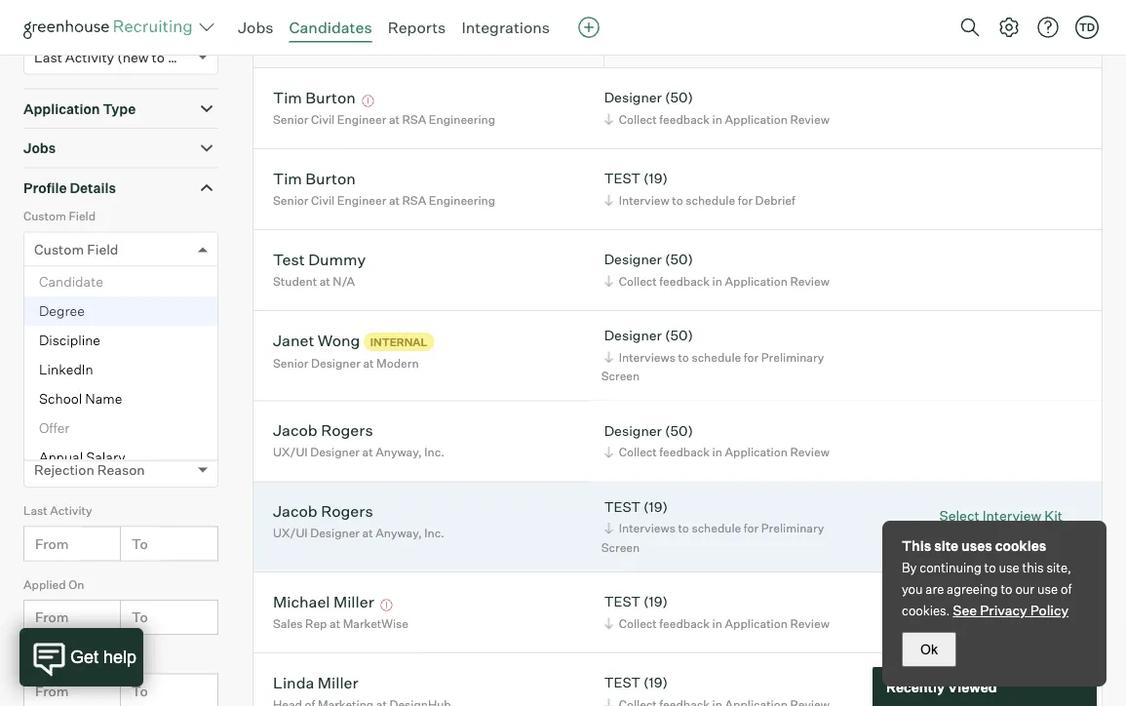 Task type: vqa. For each thing, say whether or not it's contained in the screenshot.
Senior Civil Engineer at RSA Engineering's (50)
yes



Task type: describe. For each thing, give the bounding box(es) containing it.
viewed
[[948, 678, 997, 695]]

1 engineering from the top
[[429, 112, 495, 126]]

rsa inside tim burton senior civil engineer at rsa engineering
[[402, 193, 426, 207]]

0 vertical spatial status
[[23, 356, 59, 371]]

0 horizontal spatial use
[[999, 560, 1020, 575]]

test dummy link
[[273, 249, 366, 272]]

interview inside test (19) interview to schedule for debrief
[[619, 193, 670, 207]]

application type
[[23, 100, 136, 117]]

linda
[[273, 673, 314, 692]]

annual
[[39, 448, 83, 465]]

job/status
[[619, 41, 683, 56]]

and
[[124, 13, 144, 28]]

to for designer (50) interviews to schedule for preliminary screen
[[678, 350, 689, 364]]

designer (50) collect feedback in application review for dummy
[[604, 251, 830, 288]]

select
[[940, 507, 980, 524]]

review for ux/ui designer at anyway, inc.
[[790, 445, 830, 460]]

annual salary
[[39, 448, 125, 465]]

recently
[[887, 678, 945, 695]]

linkedin option
[[24, 355, 217, 384]]

1 rsa from the top
[[402, 112, 426, 126]]

test dummy student at n/a
[[273, 249, 366, 288]]

degree
[[39, 302, 85, 319]]

schedule for designer (50)
[[692, 350, 741, 364]]

collect for sales rep at marketwise
[[619, 616, 657, 631]]

at down senior designer at modern
[[362, 445, 373, 460]]

0 vertical spatial reason
[[78, 430, 118, 444]]

1 horizontal spatial jobs
[[238, 18, 274, 37]]

policy
[[1031, 602, 1069, 619]]

interview inside select interview kit send email
[[983, 507, 1042, 524]]

candidate tag element
[[23, 281, 218, 354]]

integrations link
[[462, 18, 550, 37]]

hired
[[23, 651, 54, 665]]

custom field element
[[23, 207, 218, 706]]

see
[[953, 602, 977, 619]]

1 vertical spatial status
[[34, 388, 76, 405]]

n/a
[[333, 274, 355, 288]]

resumes
[[75, 13, 122, 28]]

application for senior civil engineer at rsa engineering
[[725, 112, 788, 126]]

last activity
[[23, 503, 92, 518]]

senior civil engineer at rsa engineering
[[273, 112, 495, 126]]

at left the modern
[[363, 356, 374, 371]]

in for ux/ui designer at anyway, inc.
[[713, 445, 723, 460]]

(50) for student at n/a
[[665, 251, 693, 268]]

engineer inside tim burton senior civil engineer at rsa engineering
[[337, 193, 387, 207]]

marketwise
[[343, 616, 409, 631]]

interview to schedule for debrief link
[[601, 191, 800, 209]]

jacob rogers ux/ui designer at anyway, inc. for test (19)
[[273, 501, 445, 540]]

test
[[273, 249, 305, 269]]

1 vertical spatial custom field
[[34, 241, 118, 258]]

(19) for test (19) collect feedback in application review
[[644, 593, 668, 610]]

test for test (19) collect feedback in application review
[[604, 593, 641, 610]]

to for test (19) interview to schedule for debrief
[[672, 193, 683, 207]]

by
[[902, 560, 917, 575]]

td button
[[1072, 12, 1103, 43]]

last activity (new to old) option
[[34, 48, 193, 66]]

greenhouse recruiting image
[[23, 16, 199, 39]]

from for last
[[35, 535, 69, 552]]

from for hired
[[35, 682, 69, 699]]

designer inside designer (50) interviews to schedule for preliminary screen
[[604, 327, 662, 344]]

(includes resumes and notes)
[[23, 13, 181, 28]]

1 tim burton link from the top
[[273, 87, 356, 110]]

0 vertical spatial rejection
[[23, 430, 75, 444]]

0 vertical spatial field
[[69, 209, 96, 224]]

type
[[103, 100, 136, 117]]

td
[[1079, 20, 1095, 34]]

test for test (19) interview to schedule for debrief
[[604, 170, 641, 187]]

collect feedback in application review link for senior civil engineer at rsa engineering
[[601, 110, 835, 128]]

1 vertical spatial tag
[[103, 314, 127, 331]]

0 vertical spatial candidate tag
[[23, 283, 103, 297]]

student
[[273, 274, 317, 288]]

candidates link
[[289, 18, 372, 37]]

old)
[[168, 48, 193, 66]]

1 vertical spatial reason
[[97, 461, 145, 479]]

email
[[976, 530, 1011, 547]]

michael miller
[[273, 592, 374, 611]]

on for hired on
[[56, 651, 72, 665]]

to for last activity
[[132, 535, 148, 552]]

last for last activity
[[23, 503, 47, 518]]

0 vertical spatial custom field
[[23, 209, 96, 224]]

(50) for ux/ui designer at anyway, inc.
[[665, 422, 693, 439]]

select interview kit link
[[940, 506, 1063, 525]]

integrations
[[462, 18, 550, 37]]

linkedin
[[39, 361, 93, 378]]

schedule for test (19)
[[686, 193, 735, 207]]

discipline option
[[24, 325, 217, 355]]

configure image
[[998, 16, 1021, 39]]

senior inside tim burton senior civil engineer at rsa engineering
[[273, 193, 309, 207]]

senior designer at modern
[[273, 356, 419, 371]]

application for ux/ui designer at anyway, inc.
[[725, 445, 788, 460]]

1 designer (50) collect feedback in application review from the top
[[604, 89, 830, 126]]

at inside test dummy student at n/a
[[320, 274, 330, 288]]

none field inside the custom field element
[[34, 233, 39, 266]]

at inside tim burton senior civil engineer at rsa engineering
[[389, 193, 400, 207]]

notes)
[[147, 13, 181, 28]]

jobs link
[[238, 18, 274, 37]]

td button
[[1076, 16, 1099, 39]]

interviews to schedule for preliminary screen link for designer (50)
[[601, 348, 824, 385]]

are
[[926, 581, 944, 597]]

privacy
[[980, 602, 1028, 619]]

site
[[934, 537, 959, 554]]

continuing
[[920, 560, 982, 575]]

sales
[[273, 616, 303, 631]]

send email link
[[940, 529, 1063, 548]]

test (19) interviews to schedule for preliminary screen
[[601, 498, 824, 555]]

preliminary for (50)
[[761, 350, 824, 364]]

1 engineer from the top
[[337, 112, 387, 126]]

senior for tim
[[273, 112, 309, 126]]

school name
[[39, 390, 122, 407]]

discipline
[[39, 331, 100, 348]]

1 vertical spatial custom
[[34, 241, 84, 258]]

school
[[39, 390, 82, 407]]

see privacy policy
[[953, 602, 1069, 619]]

to for hired on
[[132, 682, 148, 699]]

our
[[1016, 581, 1035, 597]]

details
[[70, 179, 116, 196]]

for for designer (50)
[[744, 350, 759, 364]]

(19) for test (19)
[[644, 674, 668, 691]]

list box inside the custom field element
[[24, 267, 217, 706]]

ok button
[[902, 632, 957, 667]]

modern
[[377, 356, 419, 371]]

rejection reason element
[[23, 428, 218, 501]]

collect for ux/ui designer at anyway, inc.
[[619, 445, 657, 460]]

of
[[1061, 581, 1072, 597]]

jacob rogers link for test (19)
[[273, 501, 373, 524]]

test (19) collect feedback in application review
[[604, 593, 830, 631]]

miller for michael miller
[[333, 592, 374, 611]]

uses
[[962, 537, 993, 554]]

cookies.
[[902, 603, 950, 618]]

0 horizontal spatial jobs
[[23, 140, 56, 157]]

0 vertical spatial rejection reason
[[23, 430, 118, 444]]

application for student at n/a
[[725, 274, 788, 288]]

cookies
[[995, 537, 1047, 554]]

tim burton
[[273, 87, 356, 107]]

test (19)
[[604, 674, 668, 691]]

dummy
[[308, 249, 366, 269]]

at right rep
[[330, 616, 340, 631]]

applied
[[23, 577, 66, 592]]

for for test (19)
[[738, 193, 753, 207]]

candidates
[[289, 18, 372, 37]]

annual salary option
[[24, 442, 217, 472]]

feedback for ux/ui designer at anyway, inc.
[[660, 445, 710, 460]]

site,
[[1047, 560, 1072, 575]]

feedback for sales rep at marketwise
[[660, 616, 710, 631]]

hired on
[[23, 651, 72, 665]]

(50) for senior designer at modern
[[665, 327, 693, 344]]

inc. for test (19)
[[425, 526, 445, 540]]

review for senior civil engineer at rsa engineering
[[790, 112, 830, 126]]

designer (50) interviews to schedule for preliminary screen
[[601, 327, 824, 383]]

1 vertical spatial field
[[87, 241, 118, 258]]

internal
[[370, 335, 428, 348]]

by continuing to use this site, you are agreeing to our use of cookies.
[[902, 560, 1072, 618]]

salary
[[86, 448, 125, 465]]

(50) for senior civil engineer at rsa engineering
[[665, 89, 693, 106]]

1 vertical spatial candidate tag
[[34, 314, 127, 331]]

linda miller
[[273, 673, 359, 692]]

applied on
[[23, 577, 84, 592]]

(includes
[[23, 13, 73, 28]]

michael
[[273, 592, 330, 611]]

0 vertical spatial custom
[[23, 209, 66, 224]]

select interview kit send email
[[940, 507, 1063, 547]]

profile details
[[23, 179, 116, 196]]



Task type: locate. For each thing, give the bounding box(es) containing it.
inc. for designer (50)
[[425, 445, 445, 460]]

1 jacob rogers ux/ui designer at anyway, inc. from the top
[[273, 421, 445, 460]]

2 vertical spatial senior
[[273, 356, 309, 371]]

0 vertical spatial to
[[132, 535, 148, 552]]

recently viewed
[[887, 678, 997, 695]]

custom field
[[23, 209, 96, 224], [34, 241, 118, 258]]

1 inc. from the top
[[425, 445, 445, 460]]

1 vertical spatial on
[[56, 651, 72, 665]]

name down the jobs link
[[268, 41, 302, 56]]

0 vertical spatial schedule
[[686, 193, 735, 207]]

tim burton has been in application review for more than 5 days image
[[359, 95, 377, 107]]

interviews for test
[[619, 521, 676, 536]]

in
[[713, 112, 723, 126], [713, 274, 723, 288], [713, 445, 723, 460], [713, 616, 723, 631]]

tag
[[82, 283, 103, 297], [103, 314, 127, 331]]

agreeing
[[947, 581, 998, 597]]

0 vertical spatial miller
[[333, 592, 374, 611]]

to for test (19) interviews to schedule for preliminary screen
[[678, 521, 689, 536]]

feedback up test (19)
[[660, 616, 710, 631]]

tim for tim burton
[[273, 87, 302, 107]]

3 designer (50) collect feedback in application review from the top
[[604, 422, 830, 460]]

rejection reason
[[23, 430, 118, 444], [34, 461, 145, 479]]

preliminary inside designer (50) interviews to schedule for preliminary screen
[[761, 350, 824, 364]]

2 rogers from the top
[[321, 501, 373, 521]]

1 vertical spatial schedule
[[692, 350, 741, 364]]

2 designer (50) collect feedback in application review from the top
[[604, 251, 830, 288]]

application
[[23, 100, 100, 117], [725, 112, 788, 126], [725, 274, 788, 288], [725, 445, 788, 460], [725, 616, 788, 631]]

interviews inside 'test (19) interviews to schedule for preliminary screen'
[[619, 521, 676, 536]]

you
[[902, 581, 923, 597]]

to for applied on
[[132, 609, 148, 626]]

preliminary inside 'test (19) interviews to schedule for preliminary screen'
[[761, 521, 824, 536]]

2 ux/ui from the top
[[273, 526, 308, 540]]

send
[[940, 530, 973, 547]]

1 test from the top
[[604, 170, 641, 187]]

at
[[389, 112, 400, 126], [389, 193, 400, 207], [320, 274, 330, 288], [363, 356, 374, 371], [362, 445, 373, 460], [362, 526, 373, 540], [330, 616, 340, 631]]

1 vertical spatial from
[[35, 609, 69, 626]]

1 jacob rogers link from the top
[[273, 421, 373, 443]]

last for last activity (new to old)
[[34, 48, 62, 66]]

at left n/a
[[320, 274, 330, 288]]

schedule inside 'test (19) interviews to schedule for preliminary screen'
[[692, 521, 741, 536]]

collect feedback in application review link up test (19) interview to schedule for debrief on the right
[[601, 110, 835, 128]]

rep
[[305, 616, 327, 631]]

tag up degree
[[82, 283, 103, 297]]

status down linkedin
[[34, 388, 76, 405]]

2 engineer from the top
[[337, 193, 387, 207]]

1 vertical spatial designer (50) collect feedback in application review
[[604, 251, 830, 288]]

4 in from the top
[[713, 616, 723, 631]]

last down annual
[[23, 503, 47, 518]]

linda miller link
[[273, 673, 359, 695]]

jacob rogers ux/ui designer at anyway, inc.
[[273, 421, 445, 460], [273, 501, 445, 540]]

jobs left candidates
[[238, 18, 274, 37]]

0 vertical spatial inc.
[[425, 445, 445, 460]]

on right applied
[[68, 577, 84, 592]]

0 horizontal spatial interview
[[619, 193, 670, 207]]

0 vertical spatial interviews to schedule for preliminary screen link
[[601, 348, 824, 385]]

0 vertical spatial tim
[[273, 87, 302, 107]]

jacob rogers ux/ui designer at anyway, inc. up the michael miller
[[273, 501, 445, 540]]

schedule inside designer (50) interviews to schedule for preliminary screen
[[692, 350, 741, 364]]

burton for tim burton senior civil engineer at rsa engineering
[[306, 168, 356, 188]]

0 vertical spatial civil
[[311, 112, 335, 126]]

2 test from the top
[[604, 498, 641, 515]]

1 interviews to schedule for preliminary screen link from the top
[[601, 348, 824, 385]]

2 vertical spatial for
[[744, 521, 759, 536]]

burton for tim burton
[[306, 87, 356, 107]]

1 vertical spatial civil
[[311, 193, 335, 207]]

janet wong
[[273, 330, 360, 350]]

from
[[35, 535, 69, 552], [35, 609, 69, 626], [35, 682, 69, 699]]

1 vertical spatial jacob rogers ux/ui designer at anyway, inc.
[[273, 501, 445, 540]]

(50) inside designer (50) interviews to schedule for preliminary screen
[[665, 327, 693, 344]]

(19) for test (19) interview to schedule for debrief
[[644, 170, 668, 187]]

0 vertical spatial rsa
[[402, 112, 426, 126]]

3 from from the top
[[35, 682, 69, 699]]

0 vertical spatial activity
[[65, 48, 114, 66]]

rogers up the michael miller
[[321, 501, 373, 521]]

1 vertical spatial engineer
[[337, 193, 387, 207]]

screen for designer
[[601, 369, 640, 383]]

at up tim burton senior civil engineer at rsa engineering
[[389, 112, 400, 126]]

tim burton link left 'tim burton has been in application review for more than 5 days' image
[[273, 87, 356, 110]]

screen inside designer (50) interviews to schedule for preliminary screen
[[601, 369, 640, 383]]

debrief
[[755, 193, 796, 207]]

2 burton from the top
[[306, 168, 356, 188]]

status element
[[23, 354, 218, 428]]

rogers down senior designer at modern
[[321, 421, 373, 440]]

list box containing candidate
[[24, 267, 217, 706]]

0 vertical spatial rogers
[[321, 421, 373, 440]]

jacob rogers link
[[273, 421, 373, 443], [273, 501, 373, 524]]

rsa down senior civil engineer at rsa engineering
[[402, 193, 426, 207]]

1 vertical spatial rejection reason
[[34, 461, 145, 479]]

to for last activity (new to old)
[[152, 48, 165, 66]]

collect feedback in application review link for student at n/a
[[601, 272, 835, 290]]

1 burton from the top
[[306, 87, 356, 107]]

this
[[902, 537, 932, 554]]

(19) inside test (19) interview to schedule for debrief
[[644, 170, 668, 187]]

status down discipline
[[23, 356, 59, 371]]

1 senior from the top
[[273, 112, 309, 126]]

for inside test (19) interview to schedule for debrief
[[738, 193, 753, 207]]

2 (19) from the top
[[644, 498, 668, 515]]

2 vertical spatial schedule
[[692, 521, 741, 536]]

in for senior civil engineer at rsa engineering
[[713, 112, 723, 126]]

in up 'test (19) interviews to schedule for preliminary screen'
[[713, 445, 723, 460]]

1 vertical spatial burton
[[306, 168, 356, 188]]

jacob rogers link down senior designer at modern
[[273, 421, 373, 443]]

3 in from the top
[[713, 445, 723, 460]]

from down hired on
[[35, 682, 69, 699]]

custom up degree
[[34, 241, 84, 258]]

on for applied on
[[68, 577, 84, 592]]

jacob for designer (50)
[[273, 421, 318, 440]]

test inside 'test (19) interviews to schedule for preliminary screen'
[[604, 498, 641, 515]]

1 horizontal spatial interview
[[983, 507, 1042, 524]]

2 interviews from the top
[[619, 521, 676, 536]]

1 vertical spatial for
[[744, 350, 759, 364]]

1 vertical spatial engineering
[[429, 193, 495, 207]]

0 vertical spatial tim burton link
[[273, 87, 356, 110]]

last activity (new to old)
[[34, 48, 193, 66]]

anyway, up the michael miller has been in application review for more than 5 days icon
[[376, 526, 422, 540]]

0 vertical spatial jacob rogers link
[[273, 421, 373, 443]]

reports link
[[388, 18, 446, 37]]

reports
[[388, 18, 446, 37]]

collect feedback in application review link for ux/ui designer at anyway, inc.
[[601, 443, 835, 461]]

schedule inside test (19) interview to schedule for debrief
[[686, 193, 735, 207]]

school name option
[[24, 384, 217, 413]]

2 (50) from the top
[[665, 251, 693, 268]]

janet
[[273, 330, 314, 350]]

for inside designer (50) interviews to schedule for preliminary screen
[[744, 350, 759, 364]]

1 vertical spatial to
[[132, 609, 148, 626]]

0 vertical spatial on
[[68, 577, 84, 592]]

test for test (19)
[[604, 674, 641, 691]]

test
[[604, 170, 641, 187], [604, 498, 641, 515], [604, 593, 641, 610], [604, 674, 641, 691]]

in down 'test (19) interviews to schedule for preliminary screen'
[[713, 616, 723, 631]]

1 vertical spatial use
[[1038, 581, 1058, 597]]

in up test (19) interview to schedule for debrief on the right
[[713, 112, 723, 126]]

2 tim burton link from the top
[[273, 168, 356, 191]]

designer (50) collect feedback in application review for rogers
[[604, 422, 830, 460]]

(19) inside 'test (19) collect feedback in application review'
[[644, 593, 668, 610]]

2 review from the top
[[790, 274, 830, 288]]

1 vertical spatial senior
[[273, 193, 309, 207]]

feedback up 'test (19) interviews to schedule for preliminary screen'
[[660, 445, 710, 460]]

burton inside tim burton senior civil engineer at rsa engineering
[[306, 168, 356, 188]]

on right hired
[[56, 651, 72, 665]]

test inside test (19) interview to schedule for debrief
[[604, 170, 641, 187]]

2 jacob rogers ux/ui designer at anyway, inc. from the top
[[273, 501, 445, 540]]

degree option
[[24, 296, 217, 325]]

ux/ui for test (19)
[[273, 526, 308, 540]]

feedback up designer (50) interviews to schedule for preliminary screen in the right of the page
[[660, 274, 710, 288]]

name down linkedin option on the left bottom of the page
[[85, 390, 122, 407]]

kit
[[1045, 507, 1063, 524]]

1 to from the top
[[132, 535, 148, 552]]

1 collect feedback in application review link from the top
[[601, 110, 835, 128]]

in inside 'test (19) collect feedback in application review'
[[713, 616, 723, 631]]

tim
[[273, 87, 302, 107], [273, 168, 302, 188]]

2 from from the top
[[35, 609, 69, 626]]

reason
[[78, 430, 118, 444], [97, 461, 145, 479]]

1 screen from the top
[[601, 369, 640, 383]]

2 to from the top
[[132, 609, 148, 626]]

4 review from the top
[[790, 616, 830, 631]]

miller up sales rep at marketwise
[[333, 592, 374, 611]]

use left of
[[1038, 581, 1058, 597]]

from down 'last activity'
[[35, 535, 69, 552]]

in for student at n/a
[[713, 274, 723, 288]]

1 preliminary from the top
[[761, 350, 824, 364]]

candidate inside the custom field element
[[39, 273, 103, 290]]

test (19) interview to schedule for debrief
[[604, 170, 796, 207]]

2 vertical spatial designer (50) collect feedback in application review
[[604, 422, 830, 460]]

1 vertical spatial interview
[[983, 507, 1042, 524]]

test for test (19) interviews to schedule for preliminary screen
[[604, 498, 641, 515]]

collect feedback in application review link for sales rep at marketwise
[[601, 614, 835, 633]]

2 inc. from the top
[[425, 526, 445, 540]]

3 collect feedback in application review link from the top
[[601, 443, 835, 461]]

0 vertical spatial name
[[268, 41, 302, 56]]

4 collect feedback in application review link from the top
[[601, 614, 835, 633]]

designer (50) collect feedback in application review up test (19) interview to schedule for debrief on the right
[[604, 89, 830, 126]]

1 (50) from the top
[[665, 89, 693, 106]]

rogers for designer (50)
[[321, 421, 373, 440]]

2 senior from the top
[[273, 193, 309, 207]]

0 vertical spatial engineering
[[429, 112, 495, 126]]

4 feedback from the top
[[660, 616, 710, 631]]

anyway, down the modern
[[376, 445, 422, 460]]

2 in from the top
[[713, 274, 723, 288]]

designer (50) collect feedback in application review down designer (50) interviews to schedule for preliminary screen in the right of the page
[[604, 422, 830, 460]]

senior down janet
[[273, 356, 309, 371]]

0 vertical spatial screen
[[601, 369, 640, 383]]

2 screen from the top
[[601, 540, 640, 555]]

review inside 'test (19) collect feedback in application review'
[[790, 616, 830, 631]]

1 feedback from the top
[[660, 112, 710, 126]]

2 tim from the top
[[273, 168, 302, 188]]

1 vertical spatial screen
[[601, 540, 640, 555]]

status
[[23, 356, 59, 371], [34, 388, 76, 405]]

to inside 'test (19) interviews to schedule for preliminary screen'
[[678, 521, 689, 536]]

1 horizontal spatial use
[[1038, 581, 1058, 597]]

engineering inside tim burton senior civil engineer at rsa engineering
[[429, 193, 495, 207]]

2 vertical spatial to
[[132, 682, 148, 699]]

jacob rogers ux/ui designer at anyway, inc. for designer (50)
[[273, 421, 445, 460]]

anyway, for designer (50)
[[376, 445, 422, 460]]

feedback inside 'test (19) collect feedback in application review'
[[660, 616, 710, 631]]

3 (50) from the top
[[665, 327, 693, 344]]

1 vertical spatial interviews to schedule for preliminary screen link
[[601, 519, 824, 557]]

1 anyway, from the top
[[376, 445, 422, 460]]

1 tim from the top
[[273, 87, 302, 107]]

activity for last activity (new to old)
[[65, 48, 114, 66]]

1 vertical spatial inc.
[[425, 526, 445, 540]]

jacob for test (19)
[[273, 501, 318, 521]]

2 jacob rogers link from the top
[[273, 501, 373, 524]]

1 vertical spatial miller
[[318, 673, 359, 692]]

civil up test dummy link
[[311, 193, 335, 207]]

1 vertical spatial jobs
[[23, 140, 56, 157]]

feedback
[[660, 112, 710, 126], [660, 274, 710, 288], [660, 445, 710, 460], [660, 616, 710, 631]]

wong
[[318, 330, 360, 350]]

list box
[[24, 267, 217, 706]]

4 collect from the top
[[619, 616, 657, 631]]

0 vertical spatial burton
[[306, 87, 356, 107]]

ux/ui for designer (50)
[[273, 445, 308, 460]]

0 vertical spatial senior
[[273, 112, 309, 126]]

3 collect from the top
[[619, 445, 657, 460]]

review
[[790, 112, 830, 126], [790, 274, 830, 288], [790, 445, 830, 460], [790, 616, 830, 631]]

1 vertical spatial tim burton link
[[273, 168, 356, 191]]

(19) inside 'test (19) interviews to schedule for preliminary screen'
[[644, 498, 668, 515]]

collect feedback in application review link down 'test (19) interviews to schedule for preliminary screen'
[[601, 614, 835, 633]]

2 rsa from the top
[[402, 193, 426, 207]]

tim down the jobs link
[[273, 87, 302, 107]]

4 test from the top
[[604, 674, 641, 691]]

1 ux/ui from the top
[[273, 445, 308, 460]]

(19) for test (19) interviews to schedule for preliminary screen
[[644, 498, 668, 515]]

1 rogers from the top
[[321, 421, 373, 440]]

miller right linda
[[318, 673, 359, 692]]

0 vertical spatial from
[[35, 535, 69, 552]]

tim burton link up test dummy link
[[273, 168, 356, 191]]

custom down profile
[[23, 209, 66, 224]]

interviews to schedule for preliminary screen link for test (19)
[[601, 519, 824, 557]]

feedback up test (19) interview to schedule for debrief on the right
[[660, 112, 710, 126]]

designer
[[604, 89, 662, 106], [604, 251, 662, 268], [604, 327, 662, 344], [311, 356, 361, 371], [604, 422, 662, 439], [310, 445, 360, 460], [310, 526, 360, 540]]

1 (19) from the top
[[644, 170, 668, 187]]

miller inside "link"
[[333, 592, 374, 611]]

1 vertical spatial jacob
[[273, 501, 318, 521]]

activity down the greenhouse recruiting image
[[65, 48, 114, 66]]

feedback for senior civil engineer at rsa engineering
[[660, 112, 710, 126]]

collect feedback in application review link
[[601, 110, 835, 128], [601, 272, 835, 290], [601, 443, 835, 461], [601, 614, 835, 633]]

jobs
[[238, 18, 274, 37], [23, 140, 56, 157]]

from for applied
[[35, 609, 69, 626]]

1 vertical spatial rejection
[[34, 461, 94, 479]]

0 vertical spatial anyway,
[[376, 445, 422, 460]]

search image
[[959, 16, 982, 39]]

0 vertical spatial interview
[[619, 193, 670, 207]]

screen for test
[[601, 540, 640, 555]]

to
[[132, 535, 148, 552], [132, 609, 148, 626], [132, 682, 148, 699]]

to
[[152, 48, 165, 66], [672, 193, 683, 207], [678, 350, 689, 364], [678, 521, 689, 536], [985, 560, 996, 575], [1001, 581, 1013, 597]]

0 vertical spatial interviews
[[619, 350, 676, 364]]

civil
[[311, 112, 335, 126], [311, 193, 335, 207]]

rogers for test (19)
[[321, 501, 373, 521]]

3 senior from the top
[[273, 356, 309, 371]]

1 vertical spatial interviews
[[619, 521, 676, 536]]

name
[[268, 41, 302, 56], [85, 390, 122, 407]]

2 civil from the top
[[311, 193, 335, 207]]

ux/ui
[[273, 445, 308, 460], [273, 526, 308, 540]]

janet wong link
[[273, 330, 360, 353]]

0 horizontal spatial name
[[85, 390, 122, 407]]

interview
[[619, 193, 670, 207], [983, 507, 1042, 524]]

3 test from the top
[[604, 593, 641, 610]]

1 vertical spatial last
[[23, 503, 47, 518]]

jacob up michael
[[273, 501, 318, 521]]

2 vertical spatial from
[[35, 682, 69, 699]]

engineer down 'tim burton has been in application review for more than 5 days' image
[[337, 112, 387, 126]]

offer
[[39, 419, 70, 436]]

from down applied on
[[35, 609, 69, 626]]

interviews inside designer (50) interviews to schedule for preliminary screen
[[619, 350, 676, 364]]

michael miller link
[[273, 592, 374, 614]]

rejection up annual
[[23, 430, 75, 444]]

1 from from the top
[[35, 535, 69, 552]]

engineer up the dummy
[[337, 193, 387, 207]]

activity for last activity
[[50, 503, 92, 518]]

senior up 'test'
[[273, 193, 309, 207]]

civil inside tim burton senior civil engineer at rsa engineering
[[311, 193, 335, 207]]

1 vertical spatial ux/ui
[[273, 526, 308, 540]]

3 review from the top
[[790, 445, 830, 460]]

1 vertical spatial preliminary
[[761, 521, 824, 536]]

tim burton senior civil engineer at rsa engineering
[[273, 168, 495, 207]]

application inside 'test (19) collect feedback in application review'
[[725, 616, 788, 631]]

(new
[[117, 48, 149, 66]]

0 vertical spatial preliminary
[[761, 350, 824, 364]]

miller for linda miller
[[318, 673, 359, 692]]

2 collect from the top
[[619, 274, 657, 288]]

anyway, for test (19)
[[376, 526, 422, 540]]

4 (19) from the top
[[644, 674, 668, 691]]

civil down tim burton
[[311, 112, 335, 126]]

senior for janet
[[273, 356, 309, 371]]

1 vertical spatial jacob rogers link
[[273, 501, 373, 524]]

1 civil from the top
[[311, 112, 335, 126]]

name inside option
[[85, 390, 122, 407]]

2 preliminary from the top
[[761, 521, 824, 536]]

4 (50) from the top
[[665, 422, 693, 439]]

for inside 'test (19) interviews to schedule for preliminary screen'
[[744, 521, 759, 536]]

review for sales rep at marketwise
[[790, 616, 830, 631]]

rsa up tim burton senior civil engineer at rsa engineering
[[402, 112, 426, 126]]

engineering
[[429, 112, 495, 126], [429, 193, 495, 207]]

at up the michael miller
[[362, 526, 373, 540]]

1 in from the top
[[713, 112, 723, 126]]

1 vertical spatial anyway,
[[376, 526, 422, 540]]

jacob rogers link for designer (50)
[[273, 421, 373, 443]]

anyway,
[[376, 445, 422, 460], [376, 526, 422, 540]]

screen inside 'test (19) interviews to schedule for preliminary screen'
[[601, 540, 640, 555]]

collect for student at n/a
[[619, 274, 657, 288]]

3 feedback from the top
[[660, 445, 710, 460]]

3 (19) from the top
[[644, 593, 668, 610]]

0 vertical spatial ux/ui
[[273, 445, 308, 460]]

in for sales rep at marketwise
[[713, 616, 723, 631]]

collect for senior civil engineer at rsa engineering
[[619, 112, 657, 126]]

screen
[[601, 369, 640, 383], [601, 540, 640, 555]]

0 vertical spatial designer (50) collect feedback in application review
[[604, 89, 830, 126]]

0 vertical spatial last
[[34, 48, 62, 66]]

2 collect feedback in application review link from the top
[[601, 272, 835, 290]]

this site uses cookies
[[902, 537, 1047, 554]]

1 interviews from the top
[[619, 350, 676, 364]]

collect feedback in application review link up designer (50) interviews to schedule for preliminary screen in the right of the page
[[601, 272, 835, 290]]

0 vertical spatial jobs
[[238, 18, 274, 37]]

feedback for student at n/a
[[660, 274, 710, 288]]

jobs up profile
[[23, 140, 56, 157]]

0 vertical spatial jacob rogers ux/ui designer at anyway, inc.
[[273, 421, 445, 460]]

ok
[[921, 642, 938, 657]]

sales rep at marketwise
[[273, 616, 409, 631]]

field
[[69, 209, 96, 224], [87, 241, 118, 258]]

collect feedback in application review link up 'test (19) interviews to schedule for preliminary screen'
[[601, 443, 835, 461]]

0 vertical spatial for
[[738, 193, 753, 207]]

0 vertical spatial jacob
[[273, 421, 318, 440]]

2 feedback from the top
[[660, 274, 710, 288]]

jacob rogers link up the michael miller
[[273, 501, 373, 524]]

rejection up 'last activity'
[[34, 461, 94, 479]]

None field
[[34, 233, 39, 266]]

tag up linkedin option on the left bottom of the page
[[103, 314, 127, 331]]

senior
[[273, 112, 309, 126], [273, 193, 309, 207], [273, 356, 309, 371]]

senior down tim burton
[[273, 112, 309, 126]]

2 jacob from the top
[[273, 501, 318, 521]]

michael miller has been in application review for more than 5 days image
[[378, 599, 395, 611]]

use left this
[[999, 560, 1020, 575]]

jacob down senior designer at modern
[[273, 421, 318, 440]]

0 vertical spatial engineer
[[337, 112, 387, 126]]

designer (50) collect feedback in application review
[[604, 89, 830, 126], [604, 251, 830, 288], [604, 422, 830, 460]]

2 engineering from the top
[[429, 193, 495, 207]]

to inside designer (50) interviews to schedule for preliminary screen
[[678, 350, 689, 364]]

last down (includes
[[34, 48, 62, 66]]

designer (50) collect feedback in application review down interview to schedule for debrief link
[[604, 251, 830, 288]]

review for student at n/a
[[790, 274, 830, 288]]

custom
[[23, 209, 66, 224], [34, 241, 84, 258]]

1 vertical spatial rogers
[[321, 501, 373, 521]]

at down senior civil engineer at rsa engineering
[[389, 193, 400, 207]]

1 vertical spatial rsa
[[402, 193, 426, 207]]

burton down senior civil engineer at rsa engineering
[[306, 168, 356, 188]]

to inside test (19) interview to schedule for debrief
[[672, 193, 683, 207]]

interviews for designer
[[619, 350, 676, 364]]

tim inside tim burton senior civil engineer at rsa engineering
[[273, 168, 302, 188]]

rsa
[[402, 112, 426, 126], [402, 193, 426, 207]]

0 vertical spatial use
[[999, 560, 1020, 575]]

jacob rogers ux/ui designer at anyway, inc. down senior designer at modern
[[273, 421, 445, 460]]

2 anyway, from the top
[[376, 526, 422, 540]]

0 vertical spatial tag
[[82, 283, 103, 297]]

preliminary for (19)
[[761, 521, 824, 536]]

profile
[[23, 179, 67, 196]]

1 vertical spatial name
[[85, 390, 122, 407]]

3 to from the top
[[132, 682, 148, 699]]

1 vertical spatial tim
[[273, 168, 302, 188]]

activity
[[65, 48, 114, 66], [50, 503, 92, 518]]

application for sales rep at marketwise
[[725, 616, 788, 631]]

in up designer (50) interviews to schedule for preliminary screen in the right of the page
[[713, 274, 723, 288]]

1 jacob from the top
[[273, 421, 318, 440]]

test inside 'test (19) collect feedback in application review'
[[604, 593, 641, 610]]

2 interviews to schedule for preliminary screen link from the top
[[601, 519, 824, 557]]

1 vertical spatial activity
[[50, 503, 92, 518]]

activity down annual
[[50, 503, 92, 518]]

schedule
[[686, 193, 735, 207], [692, 350, 741, 364], [692, 521, 741, 536]]

tim up 'test'
[[273, 168, 302, 188]]

1 horizontal spatial name
[[268, 41, 302, 56]]

burton left 'tim burton has been in application review for more than 5 days' image
[[306, 87, 356, 107]]

collect inside 'test (19) collect feedback in application review'
[[619, 616, 657, 631]]

1 review from the top
[[790, 112, 830, 126]]

1 collect from the top
[[619, 112, 657, 126]]

tim for tim burton senior civil engineer at rsa engineering
[[273, 168, 302, 188]]



